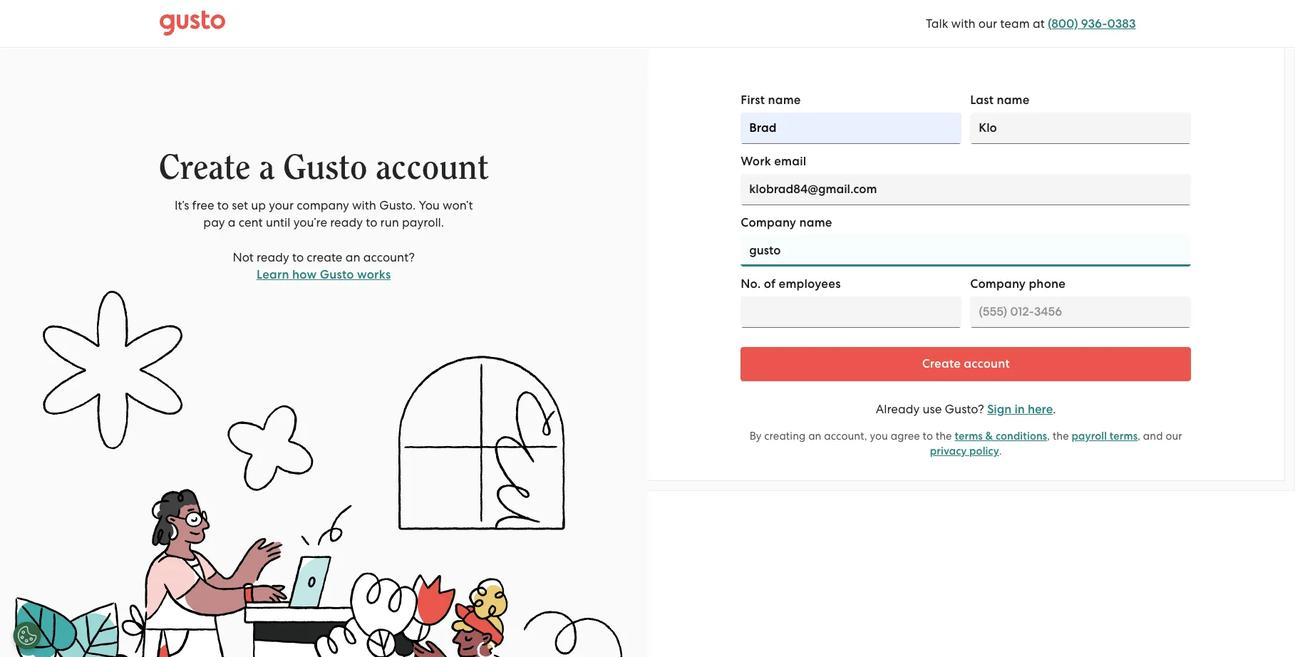 Task type: locate. For each thing, give the bounding box(es) containing it.
a right pay
[[228, 215, 236, 230]]

1 vertical spatial .
[[1000, 445, 1002, 458]]

team
[[1001, 16, 1030, 30]]

create for create account
[[922, 357, 961, 372]]

company phone
[[971, 277, 1066, 292]]

Company name text field
[[741, 235, 1192, 267]]

phone
[[1029, 277, 1066, 292]]

ready up learn
[[257, 250, 289, 265]]

with
[[952, 16, 976, 30], [352, 198, 376, 212]]

last name
[[971, 93, 1030, 108]]

it's free to set up your company with gusto. you won't pay a cent until you're ready to run payroll.
[[175, 198, 473, 230]]

0 vertical spatial ready
[[330, 215, 363, 230]]

0 vertical spatial a
[[259, 150, 274, 185]]

0 vertical spatial create
[[159, 150, 251, 185]]

our left team
[[979, 16, 998, 30]]

Work email email field
[[741, 174, 1192, 205]]

to
[[217, 198, 229, 212], [366, 215, 377, 230], [292, 250, 304, 265], [923, 430, 933, 443]]

to inside by creating an account, you agree to the terms & conditions , the payroll terms , and our privacy policy .
[[923, 430, 933, 443]]

0 horizontal spatial a
[[228, 215, 236, 230]]

0 vertical spatial with
[[952, 16, 976, 30]]

. inside the already use gusto? sign in here .
[[1053, 402, 1057, 416]]

here
[[1028, 402, 1053, 417]]

2 terms from the left
[[1110, 430, 1138, 443]]

terms left and
[[1110, 430, 1138, 443]]

our
[[979, 16, 998, 30], [1166, 430, 1183, 443]]

1 vertical spatial create
[[922, 357, 961, 372]]

2 the from the left
[[1053, 430, 1069, 443]]

1 horizontal spatial the
[[1053, 430, 1069, 443]]

0 horizontal spatial with
[[352, 198, 376, 212]]

gusto.
[[379, 198, 416, 212]]

0 vertical spatial our
[[979, 16, 998, 30]]

ready down company
[[330, 215, 363, 230]]

gusto
[[283, 150, 367, 185], [320, 267, 354, 282]]

0 vertical spatial company
[[741, 215, 797, 230]]

to right agree
[[923, 430, 933, 443]]

0 horizontal spatial account
[[376, 150, 489, 185]]

no. of employees
[[741, 277, 841, 292]]

0 horizontal spatial company
[[741, 215, 797, 230]]

run
[[380, 215, 399, 230]]

1 horizontal spatial .
[[1053, 402, 1057, 416]]

last
[[971, 93, 994, 108]]

company down company name text box
[[971, 277, 1026, 292]]

1 vertical spatial our
[[1166, 430, 1183, 443]]

account up sign
[[964, 357, 1010, 372]]

account,
[[825, 430, 868, 443]]

use
[[923, 402, 942, 416]]

ready
[[330, 215, 363, 230], [257, 250, 289, 265]]

0 horizontal spatial terms
[[955, 430, 983, 443]]

1 vertical spatial with
[[352, 198, 376, 212]]

account up you at top left
[[376, 150, 489, 185]]

company for company name
[[741, 215, 797, 230]]

you're
[[294, 215, 327, 230]]

an
[[346, 250, 360, 265], [809, 430, 822, 443]]

0 horizontal spatial the
[[936, 430, 952, 443]]

1 horizontal spatial create
[[922, 357, 961, 372]]

payroll
[[1072, 430, 1107, 443]]

. right in
[[1053, 402, 1057, 416]]

1 horizontal spatial ,
[[1138, 430, 1141, 443]]

already use gusto? sign in here .
[[876, 402, 1057, 417]]

1 horizontal spatial company
[[971, 277, 1026, 292]]

account
[[376, 150, 489, 185], [964, 357, 1010, 372]]

to inside not ready to create an account? learn how gusto works
[[292, 250, 304, 265]]

online payroll services, hr, and benefits | gusto image
[[159, 11, 225, 36]]

,
[[1048, 430, 1050, 443], [1138, 430, 1141, 443]]

works
[[357, 267, 391, 282]]

to up how
[[292, 250, 304, 265]]

1 the from the left
[[936, 430, 952, 443]]

no.
[[741, 277, 761, 292]]

&
[[986, 430, 993, 443]]

0 horizontal spatial .
[[1000, 445, 1002, 458]]

with left gusto.
[[352, 198, 376, 212]]

create up use
[[922, 357, 961, 372]]

not
[[233, 250, 254, 265]]

1 horizontal spatial with
[[952, 16, 976, 30]]

936-
[[1082, 16, 1108, 31]]

1 terms from the left
[[955, 430, 983, 443]]

0 horizontal spatial an
[[346, 250, 360, 265]]

of
[[764, 277, 776, 292]]

0 horizontal spatial create
[[159, 150, 251, 185]]

0 horizontal spatial ,
[[1048, 430, 1050, 443]]

company
[[741, 215, 797, 230], [971, 277, 1026, 292]]

create a gusto account
[[159, 150, 489, 185]]

1 horizontal spatial an
[[809, 430, 822, 443]]

terms up privacy policy link
[[955, 430, 983, 443]]

terms
[[955, 430, 983, 443], [1110, 430, 1138, 443]]

ready inside not ready to create an account? learn how gusto works
[[257, 250, 289, 265]]

0 horizontal spatial ready
[[257, 250, 289, 265]]

1 vertical spatial an
[[809, 430, 822, 443]]

name
[[768, 93, 801, 108], [997, 93, 1030, 108], [800, 215, 833, 230]]

gusto down create
[[320, 267, 354, 282]]

name for company name
[[800, 215, 833, 230]]

gusto up company
[[283, 150, 367, 185]]

, down here
[[1048, 430, 1050, 443]]

to left "set" at the top of the page
[[217, 198, 229, 212]]

company up of
[[741, 215, 797, 230]]

an inside by creating an account, you agree to the terms & conditions , the payroll terms , and our privacy policy .
[[809, 430, 822, 443]]

, left and
[[1138, 430, 1141, 443]]

your
[[269, 198, 294, 212]]

0 horizontal spatial our
[[979, 16, 998, 30]]

pay
[[203, 215, 225, 230]]

. down terms & conditions link in the right of the page
[[1000, 445, 1002, 458]]

create up free
[[159, 150, 251, 185]]

1 vertical spatial a
[[228, 215, 236, 230]]

a up up
[[259, 150, 274, 185]]

create
[[159, 150, 251, 185], [922, 357, 961, 372]]

0 vertical spatial .
[[1053, 402, 1057, 416]]

you
[[419, 198, 440, 212]]

the up privacy
[[936, 430, 952, 443]]

talk
[[926, 16, 949, 30]]

0383
[[1108, 16, 1136, 31]]

create inside create account button
[[922, 357, 961, 372]]

the
[[936, 430, 952, 443], [1053, 430, 1069, 443]]

a
[[259, 150, 274, 185], [228, 215, 236, 230]]

by creating an account, you agree to the terms & conditions , the payroll terms , and our privacy policy .
[[750, 430, 1183, 458]]

our right and
[[1166, 430, 1183, 443]]

you
[[870, 430, 888, 443]]

the left "payroll"
[[1053, 430, 1069, 443]]

1 horizontal spatial account
[[964, 357, 1010, 372]]

0 vertical spatial an
[[346, 250, 360, 265]]

.
[[1053, 402, 1057, 416], [1000, 445, 1002, 458]]

gusto inside not ready to create an account? learn how gusto works
[[320, 267, 354, 282]]

1 horizontal spatial our
[[1166, 430, 1183, 443]]

happy employees in a plant shop image
[[0, 291, 648, 657]]

name right last
[[997, 93, 1030, 108]]

an right creating
[[809, 430, 822, 443]]

learn how gusto works link
[[257, 267, 391, 282]]

1 vertical spatial account
[[964, 357, 1010, 372]]

(800) 936-0383 link
[[1048, 16, 1136, 31]]

1 horizontal spatial ready
[[330, 215, 363, 230]]

sign in here link
[[988, 402, 1053, 417]]

name up employees
[[800, 215, 833, 230]]

an up works
[[346, 250, 360, 265]]

1 horizontal spatial terms
[[1110, 430, 1138, 443]]

first
[[741, 93, 765, 108]]

1 horizontal spatial a
[[259, 150, 274, 185]]

not ready to create an account? learn how gusto works
[[233, 250, 415, 282]]

1 vertical spatial ready
[[257, 250, 289, 265]]

name right first
[[768, 93, 801, 108]]

with right "talk"
[[952, 16, 976, 30]]

privacy policy link
[[930, 445, 1000, 458]]

1 vertical spatial company
[[971, 277, 1026, 292]]

1 vertical spatial gusto
[[320, 267, 354, 282]]



Task type: describe. For each thing, give the bounding box(es) containing it.
to left run
[[366, 215, 377, 230]]

company
[[297, 198, 349, 212]]

first name
[[741, 93, 801, 108]]

conditions
[[996, 430, 1048, 443]]

payroll.
[[402, 215, 444, 230]]

work
[[741, 154, 772, 169]]

. inside by creating an account, you agree to the terms & conditions , the payroll terms , and our privacy policy .
[[1000, 445, 1002, 458]]

create for create a gusto account
[[159, 150, 251, 185]]

create account button
[[741, 347, 1192, 381]]

gusto?
[[945, 402, 985, 416]]

our inside talk with our team at (800) 936-0383
[[979, 16, 998, 30]]

Last name text field
[[971, 113, 1192, 144]]

(800)
[[1048, 16, 1079, 31]]

0 vertical spatial account
[[376, 150, 489, 185]]

with inside it's free to set up your company with gusto. you won't pay a cent until you're ready to run payroll.
[[352, 198, 376, 212]]

in
[[1015, 402, 1025, 417]]

ready inside it's free to set up your company with gusto. you won't pay a cent until you're ready to run payroll.
[[330, 215, 363, 230]]

payroll terms link
[[1072, 430, 1138, 443]]

email
[[775, 154, 807, 169]]

company for company phone
[[971, 277, 1026, 292]]

policy
[[970, 445, 1000, 458]]

an inside not ready to create an account? learn how gusto works
[[346, 250, 360, 265]]

agree
[[891, 430, 920, 443]]

a inside it's free to set up your company with gusto. you won't pay a cent until you're ready to run payroll.
[[228, 215, 236, 230]]

it's
[[175, 198, 189, 212]]

First name text field
[[741, 113, 962, 144]]

1 , from the left
[[1048, 430, 1050, 443]]

by
[[750, 430, 762, 443]]

account?
[[363, 250, 415, 265]]

learn
[[257, 267, 289, 282]]

cent
[[239, 215, 263, 230]]

account inside create account button
[[964, 357, 1010, 372]]

and
[[1144, 430, 1163, 443]]

free
[[192, 198, 214, 212]]

name for last name
[[997, 93, 1030, 108]]

our inside by creating an account, you agree to the terms & conditions , the payroll terms , and our privacy policy .
[[1166, 430, 1183, 443]]

sign
[[988, 402, 1012, 417]]

No. of employees field
[[741, 297, 962, 328]]

work email
[[741, 154, 807, 169]]

company name
[[741, 215, 833, 230]]

2 , from the left
[[1138, 430, 1141, 443]]

at
[[1033, 16, 1045, 30]]

already
[[876, 402, 920, 416]]

name for first name
[[768, 93, 801, 108]]

Company phone telephone field
[[971, 297, 1192, 328]]

won't
[[443, 198, 473, 212]]

talk with our team at (800) 936-0383
[[926, 16, 1136, 31]]

until
[[266, 215, 291, 230]]

create account
[[922, 357, 1010, 372]]

employees
[[779, 277, 841, 292]]

creating
[[765, 430, 806, 443]]

privacy
[[930, 445, 967, 458]]

how
[[292, 267, 317, 282]]

terms & conditions link
[[955, 430, 1048, 443]]

set
[[232, 198, 248, 212]]

up
[[251, 198, 266, 212]]

with inside talk with our team at (800) 936-0383
[[952, 16, 976, 30]]

0 vertical spatial gusto
[[283, 150, 367, 185]]

create
[[307, 250, 343, 265]]



Task type: vqa. For each thing, say whether or not it's contained in the screenshot.
employees
yes



